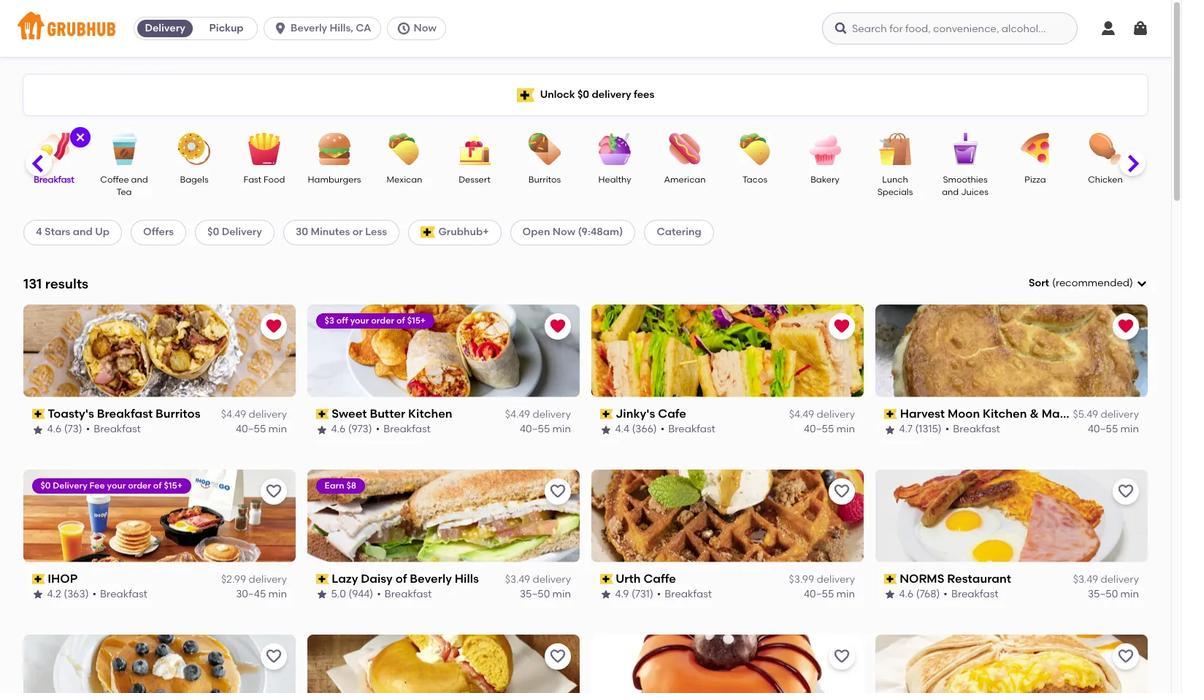 Task type: vqa. For each thing, say whether or not it's contained in the screenshot.
Smoothies and Juices image
yes



Task type: locate. For each thing, give the bounding box(es) containing it.
your right 'fee'
[[107, 481, 126, 491]]

• breakfast down caffe in the bottom of the page
[[658, 588, 713, 601]]

0 horizontal spatial grubhub plus flag logo image
[[421, 227, 436, 238]]

1 horizontal spatial delivery
[[145, 22, 185, 34]]

star icon image left 4.4
[[601, 424, 612, 436]]

jinky's cafe logo image
[[592, 305, 864, 397]]

taco bell logo image
[[876, 635, 1149, 693]]

smoothies
[[944, 175, 988, 185]]

of
[[397, 315, 406, 326], [154, 481, 162, 491], [396, 572, 408, 586]]

0 vertical spatial save this restaurant image
[[1118, 483, 1135, 500]]

0 vertical spatial $0
[[578, 88, 590, 101]]

sam's bagels logo image
[[308, 635, 580, 693]]

restaurant
[[948, 572, 1012, 586]]

star icon image for norms restaurant
[[885, 589, 896, 601]]

kitchen for moon
[[983, 407, 1028, 421]]

grubhub plus flag logo image
[[517, 88, 535, 102], [421, 227, 436, 238]]

delivery
[[145, 22, 185, 34], [222, 226, 262, 238], [53, 481, 88, 491]]

4.6 for toasty's breakfast burritos
[[47, 423, 62, 436]]

grubhub plus flag logo image for unlock $0 delivery fees
[[517, 88, 535, 102]]

1 horizontal spatial $3.49 delivery
[[1074, 574, 1140, 586]]

0 vertical spatial order
[[372, 315, 395, 326]]

kitchen
[[409, 407, 453, 421], [983, 407, 1028, 421]]

40–55 for sweet butter kitchen
[[520, 423, 550, 436]]

svg image inside field
[[1137, 278, 1149, 289]]

0 horizontal spatial $4.49 delivery
[[221, 408, 287, 421]]

subscription pass image for harvest moon kitchen & marketplace
[[885, 409, 898, 419]]

svg image right )
[[1137, 278, 1149, 289]]

breakfast for lazy
[[385, 588, 432, 601]]

delivery left 'fee'
[[53, 481, 88, 491]]

hills
[[455, 572, 479, 586]]

1 vertical spatial burritos
[[156, 407, 201, 421]]

and inside the smoothies and juices
[[943, 187, 960, 198]]

3 saved restaurant button from the left
[[829, 313, 856, 340]]

40–55 min
[[236, 423, 287, 436], [520, 423, 571, 436], [804, 423, 856, 436], [1089, 423, 1140, 436], [804, 588, 856, 601]]

breakfast down "lazy daisy of beverly hills"
[[385, 588, 432, 601]]

ihop logo image
[[23, 470, 296, 562]]

0 horizontal spatial burritos
[[156, 407, 201, 421]]

star icon image left "4.7"
[[885, 424, 896, 436]]

star icon image left 5.0
[[316, 589, 328, 601]]

moon
[[948, 407, 981, 421]]

and up "tea"
[[131, 175, 148, 185]]

4.4
[[616, 423, 630, 436]]

1 $4.49 delivery from the left
[[221, 408, 287, 421]]

of right 'fee'
[[154, 481, 162, 491]]

save this restaurant button for sam's bagels logo
[[545, 643, 571, 670]]

1 vertical spatial save this restaurant image
[[549, 648, 567, 665]]

1 horizontal spatial $0
[[208, 226, 219, 238]]

norms restaurant logo image
[[876, 470, 1149, 562]]

40–55 min for urth caffe
[[804, 588, 856, 601]]

toasty's breakfast burritos
[[48, 407, 201, 421]]

grubhub plus flag logo image left grubhub+
[[421, 227, 436, 238]]

beverly glen deli logo image
[[23, 635, 296, 693]]

2 $3.49 delivery from the left
[[1074, 574, 1140, 586]]

1 horizontal spatial your
[[351, 315, 370, 326]]

breakfast for harvest
[[954, 423, 1001, 436]]

now right 'open'
[[553, 226, 576, 238]]

now right ca
[[414, 22, 437, 34]]

• for norms restaurant
[[945, 588, 949, 601]]

ihop
[[48, 572, 78, 586]]

0 vertical spatial delivery
[[145, 22, 185, 34]]

• right (366)
[[661, 423, 665, 436]]

urth
[[616, 572, 642, 586]]

1 horizontal spatial burritos
[[529, 175, 561, 185]]

beverly
[[291, 22, 327, 34], [410, 572, 453, 586]]

0 horizontal spatial now
[[414, 22, 437, 34]]

40–55 min for jinky's cafe
[[804, 423, 856, 436]]

0 horizontal spatial 35–50
[[520, 588, 550, 601]]

2 horizontal spatial $4.49 delivery
[[790, 408, 856, 421]]

catering
[[657, 226, 702, 238]]

0 horizontal spatial and
[[73, 226, 93, 238]]

(944)
[[349, 588, 374, 601]]

2 horizontal spatial 4.6
[[900, 588, 915, 601]]

1 vertical spatial your
[[107, 481, 126, 491]]

star icon image left 4.6 (768)
[[885, 589, 896, 601]]

None field
[[1029, 276, 1149, 291]]

2 kitchen from the left
[[983, 407, 1028, 421]]

svg image left the beverly hills, ca
[[273, 21, 288, 36]]

pickup button
[[196, 17, 257, 40]]

delivery for daisy
[[533, 574, 571, 586]]

mexican
[[387, 175, 423, 185]]

1 horizontal spatial svg image
[[396, 21, 411, 36]]

1 vertical spatial grubhub plus flag logo image
[[421, 227, 436, 238]]

lazy
[[332, 572, 359, 586]]

breakfast down restaurant
[[952, 588, 999, 601]]

1 horizontal spatial 35–50
[[1089, 588, 1119, 601]]

delivery down "fast"
[[222, 226, 262, 238]]

unlock $0 delivery fees
[[540, 88, 655, 101]]

3 saved restaurant image from the left
[[834, 318, 851, 335]]

0 horizontal spatial $3.49
[[505, 574, 530, 586]]

$0 for $0 delivery
[[208, 226, 219, 238]]

2 35–50 min from the left
[[1089, 588, 1140, 601]]

breakfast down moon
[[954, 423, 1001, 436]]

• for sweet butter kitchen
[[376, 423, 380, 436]]

2 35–50 from the left
[[1089, 588, 1119, 601]]

$4.49 delivery
[[221, 408, 287, 421], [505, 408, 571, 421], [790, 408, 856, 421]]

bagels image
[[169, 133, 220, 165]]

none field containing sort
[[1029, 276, 1149, 291]]

delivery for cafe
[[817, 408, 856, 421]]

bakery
[[811, 175, 840, 185]]

breakfast down toasty's breakfast burritos
[[94, 423, 141, 436]]

save this restaurant image
[[265, 483, 283, 500], [549, 483, 567, 500], [834, 483, 851, 500], [265, 648, 283, 665], [834, 648, 851, 665], [1118, 648, 1135, 665]]

(1315)
[[916, 423, 943, 436]]

min
[[269, 423, 287, 436], [553, 423, 571, 436], [837, 423, 856, 436], [1121, 423, 1140, 436], [269, 588, 287, 601], [553, 588, 571, 601], [837, 588, 856, 601], [1121, 588, 1140, 601]]

(768)
[[917, 588, 941, 601]]

• breakfast down "sweet butter kitchen"
[[376, 423, 431, 436]]

kitchen left & on the bottom right of page
[[983, 407, 1028, 421]]

svg image
[[273, 21, 288, 36], [396, 21, 411, 36], [1137, 278, 1149, 289]]

min for butter
[[553, 423, 571, 436]]

1 horizontal spatial $3.49
[[1074, 574, 1099, 586]]

0 horizontal spatial 4.6
[[47, 423, 62, 436]]

saved restaurant image
[[1118, 318, 1135, 335]]

1 $4.49 from the left
[[221, 408, 246, 421]]

breakfast for urth
[[665, 588, 713, 601]]

subscription pass image left the sweet
[[316, 409, 329, 419]]

1 35–50 from the left
[[520, 588, 550, 601]]

burritos down toasty's breakfast burritos logo
[[156, 407, 201, 421]]

2 $4.49 from the left
[[505, 408, 531, 421]]

0 horizontal spatial delivery
[[53, 481, 88, 491]]

40–55 min for toasty's breakfast burritos
[[236, 423, 287, 436]]

dunkin' logo image
[[592, 635, 864, 693]]

1 horizontal spatial now
[[553, 226, 576, 238]]

• right (363)
[[93, 588, 97, 601]]

1 vertical spatial delivery
[[222, 226, 262, 238]]

save this restaurant image for norms restaurant logo save this restaurant button
[[1118, 483, 1135, 500]]

$3.49 for lazy daisy of beverly hills
[[505, 574, 530, 586]]

0 horizontal spatial 35–50 min
[[520, 588, 571, 601]]

lunch specials
[[878, 175, 914, 198]]

• breakfast for jinky's cafe
[[661, 423, 716, 436]]

sweet butter kitchen
[[332, 407, 453, 421]]

(366)
[[633, 423, 658, 436]]

1 horizontal spatial grubhub plus flag logo image
[[517, 88, 535, 102]]

of right the off
[[397, 315, 406, 326]]

subscription pass image
[[601, 409, 613, 419], [601, 574, 613, 584], [885, 574, 898, 584]]

min for cafe
[[837, 423, 856, 436]]

coffee
[[100, 175, 129, 185]]

1 $3.49 from the left
[[505, 574, 530, 586]]

• right the (73)
[[86, 423, 90, 436]]

$4.49 for burritos
[[221, 408, 246, 421]]

breakfast for toasty's
[[94, 423, 141, 436]]

2 $4.49 delivery from the left
[[505, 408, 571, 421]]

harvest moon kitchen & marketplace
[[901, 407, 1116, 421]]

$3.49 for norms restaurant
[[1074, 574, 1099, 586]]

0 vertical spatial now
[[414, 22, 437, 34]]

2 horizontal spatial saved restaurant image
[[834, 318, 851, 335]]

breakfast down cafe
[[669, 423, 716, 436]]

svg image inside now button
[[396, 21, 411, 36]]

0 vertical spatial $15+
[[408, 315, 426, 326]]

star icon image
[[32, 424, 44, 436], [316, 424, 328, 436], [601, 424, 612, 436], [885, 424, 896, 436], [32, 589, 44, 601], [316, 589, 328, 601], [601, 589, 612, 601], [885, 589, 896, 601]]

2 vertical spatial of
[[396, 572, 408, 586]]

sort ( recommended )
[[1029, 277, 1134, 289]]

3 $4.49 from the left
[[790, 408, 815, 421]]

2 horizontal spatial delivery
[[222, 226, 262, 238]]

$0 right offers
[[208, 226, 219, 238]]

smoothies and juices
[[943, 175, 989, 198]]

delivery left pickup at the top left
[[145, 22, 185, 34]]

save this restaurant image
[[1118, 483, 1135, 500], [549, 648, 567, 665]]

0 horizontal spatial save this restaurant image
[[549, 648, 567, 665]]

1 horizontal spatial saved restaurant image
[[549, 318, 567, 335]]

breakfast down "sweet butter kitchen"
[[384, 423, 431, 436]]

$4.49
[[221, 408, 246, 421], [505, 408, 531, 421], [790, 408, 815, 421]]

2 vertical spatial and
[[73, 226, 93, 238]]

• right (768)
[[945, 588, 949, 601]]

breakfast for jinky's
[[669, 423, 716, 436]]

1 35–50 min from the left
[[520, 588, 571, 601]]

coffee and tea
[[100, 175, 148, 198]]

breakfast
[[34, 175, 74, 185], [97, 407, 153, 421], [94, 423, 141, 436], [384, 423, 431, 436], [669, 423, 716, 436], [954, 423, 1001, 436], [101, 588, 148, 601], [385, 588, 432, 601], [665, 588, 713, 601], [952, 588, 999, 601]]

4.2
[[47, 588, 62, 601]]

• breakfast for urth caffe
[[658, 588, 713, 601]]

2 horizontal spatial $4.49
[[790, 408, 815, 421]]

$15+
[[408, 315, 426, 326], [164, 481, 183, 491]]

1 saved restaurant image from the left
[[265, 318, 283, 335]]

1 horizontal spatial and
[[131, 175, 148, 185]]

svg image inside beverly hills, ca button
[[273, 21, 288, 36]]

0 horizontal spatial svg image
[[273, 21, 288, 36]]

$0 right unlock
[[578, 88, 590, 101]]

0 horizontal spatial your
[[107, 481, 126, 491]]

subscription pass image left toasty's
[[32, 409, 45, 419]]

• down caffe in the bottom of the page
[[658, 588, 662, 601]]

subscription pass image left harvest
[[885, 409, 898, 419]]

2 horizontal spatial and
[[943, 187, 960, 198]]

• breakfast down restaurant
[[945, 588, 999, 601]]

4.6
[[47, 423, 62, 436], [332, 423, 346, 436], [900, 588, 915, 601]]

$3.49 delivery for norms restaurant
[[1074, 574, 1140, 586]]

results
[[45, 275, 89, 292]]

•
[[86, 423, 90, 436], [376, 423, 380, 436], [661, 423, 665, 436], [946, 423, 950, 436], [93, 588, 97, 601], [377, 588, 382, 601], [658, 588, 662, 601], [945, 588, 949, 601]]

delivery
[[592, 88, 632, 101], [249, 408, 287, 421], [533, 408, 571, 421], [817, 408, 856, 421], [1101, 408, 1140, 421], [249, 574, 287, 586], [533, 574, 571, 586], [817, 574, 856, 586], [1101, 574, 1140, 586]]

save this restaurant button for urth caffe logo
[[829, 478, 856, 505]]

breakfast image
[[28, 133, 80, 165]]

$3.49
[[505, 574, 530, 586], [1074, 574, 1099, 586]]

star icon image left 4.6 (973)
[[316, 424, 328, 436]]

30–45 min
[[236, 588, 287, 601]]

4.7
[[900, 423, 914, 436]]

1 horizontal spatial 4.6
[[332, 423, 346, 436]]

0 horizontal spatial beverly
[[291, 22, 327, 34]]

order right the off
[[372, 315, 395, 326]]

4.6 down the sweet
[[332, 423, 346, 436]]

lunch
[[883, 175, 909, 185]]

subscription pass image left "norms"
[[885, 574, 898, 584]]

minutes
[[311, 226, 350, 238]]

and for coffee and tea
[[131, 175, 148, 185]]

saved restaurant button for toasty's breakfast burritos
[[261, 313, 287, 340]]

2 vertical spatial delivery
[[53, 481, 88, 491]]

1 horizontal spatial save this restaurant image
[[1118, 483, 1135, 500]]

saved restaurant image
[[265, 318, 283, 335], [549, 318, 567, 335], [834, 318, 851, 335]]

offers
[[143, 226, 174, 238]]

$0 left 'fee'
[[41, 481, 51, 491]]

0 vertical spatial burritos
[[529, 175, 561, 185]]

kitchen right butter
[[409, 407, 453, 421]]

0 horizontal spatial $0
[[41, 481, 51, 491]]

0 vertical spatial and
[[131, 175, 148, 185]]

0 vertical spatial grubhub plus flag logo image
[[517, 88, 535, 102]]

delivery for $0 delivery fee your order of $15+
[[53, 481, 88, 491]]

your
[[351, 315, 370, 326], [107, 481, 126, 491]]

hamburgers
[[308, 175, 361, 185]]

• breakfast down "lazy daisy of beverly hills"
[[377, 588, 432, 601]]

breakfast down caffe in the bottom of the page
[[665, 588, 713, 601]]

$0 for $0 delivery fee your order of $15+
[[41, 481, 51, 491]]

and down smoothies
[[943, 187, 960, 198]]

2 saved restaurant image from the left
[[549, 318, 567, 335]]

svg image right ca
[[396, 21, 411, 36]]

harvest moon kitchen & marketplace logo image
[[876, 305, 1149, 397]]

your right the off
[[351, 315, 370, 326]]

burritos image
[[519, 133, 571, 165]]

norms restaurant
[[901, 572, 1012, 586]]

35–50 for lazy daisy of beverly hills
[[520, 588, 550, 601]]

subscription pass image left "ihop"
[[32, 574, 45, 584]]

pickup
[[209, 22, 244, 34]]

subscription pass image for urth caffe
[[601, 574, 613, 584]]

40–55
[[236, 423, 266, 436], [520, 423, 550, 436], [804, 423, 835, 436], [1089, 423, 1119, 436], [804, 588, 835, 601]]

0 horizontal spatial order
[[128, 481, 152, 491]]

delivery for $0 delivery
[[222, 226, 262, 238]]

breakfast right (363)
[[101, 588, 148, 601]]

1 vertical spatial order
[[128, 481, 152, 491]]

grubhub plus flag logo image left unlock
[[517, 88, 535, 102]]

and for smoothies and juices
[[943, 187, 960, 198]]

0 horizontal spatial kitchen
[[409, 407, 453, 421]]

1 saved restaurant button from the left
[[261, 313, 287, 340]]

delivery for butter
[[533, 408, 571, 421]]

• right (1315)
[[946, 423, 950, 436]]

0 vertical spatial beverly
[[291, 22, 327, 34]]

min for caffe
[[837, 588, 856, 601]]

1 vertical spatial $15+
[[164, 481, 183, 491]]

star icon image left 4.6 (73)
[[32, 424, 44, 436]]

subscription pass image
[[32, 409, 45, 419], [316, 409, 329, 419], [885, 409, 898, 419], [32, 574, 45, 584], [316, 574, 329, 584]]

0 horizontal spatial saved restaurant image
[[265, 318, 283, 335]]

and left up
[[73, 226, 93, 238]]

0 horizontal spatial $4.49
[[221, 408, 246, 421]]

4.6 left (768)
[[900, 588, 915, 601]]

4.6 left the (73)
[[47, 423, 62, 436]]

1 vertical spatial beverly
[[410, 572, 453, 586]]

• right (973)
[[376, 423, 380, 436]]

order right 'fee'
[[128, 481, 152, 491]]

1 $3.49 delivery from the left
[[505, 574, 571, 586]]

5.0 (944)
[[332, 588, 374, 601]]

40–55 for toasty's breakfast burritos
[[236, 423, 266, 436]]

40–55 min for harvest moon kitchen & marketplace
[[1089, 423, 1140, 436]]

4.9
[[616, 588, 630, 601]]

1 vertical spatial and
[[943, 187, 960, 198]]

2 vertical spatial $0
[[41, 481, 51, 491]]

hamburgers image
[[309, 133, 360, 165]]

30
[[296, 226, 308, 238]]

tea
[[117, 187, 132, 198]]

• down daisy
[[377, 588, 382, 601]]

• breakfast right (363)
[[93, 588, 148, 601]]

$3.49 delivery for lazy daisy of beverly hills
[[505, 574, 571, 586]]

1 horizontal spatial $4.49 delivery
[[505, 408, 571, 421]]

toasty's breakfast burritos logo image
[[23, 305, 296, 397]]

star icon image left the '4.2'
[[32, 589, 44, 601]]

tacos image
[[730, 133, 781, 165]]

• breakfast for harvest moon kitchen & marketplace
[[946, 423, 1001, 436]]

beverly left hills,
[[291, 22, 327, 34]]

mexican image
[[379, 133, 430, 165]]

hills,
[[330, 22, 354, 34]]

now inside button
[[414, 22, 437, 34]]

and inside coffee and tea
[[131, 175, 148, 185]]

subscription pass image left lazy
[[316, 574, 329, 584]]

1 horizontal spatial beverly
[[410, 572, 453, 586]]

4.9 (731)
[[616, 588, 654, 601]]

daisy
[[361, 572, 393, 586]]

smoothies and juices image
[[940, 133, 991, 165]]

• breakfast down moon
[[946, 423, 1001, 436]]

coffee and tea image
[[99, 133, 150, 165]]

40–55 min for sweet butter kitchen
[[520, 423, 571, 436]]

saved restaurant image for toasty's breakfast burritos
[[265, 318, 283, 335]]

1 kitchen from the left
[[409, 407, 453, 421]]

Search for food, convenience, alcohol... search field
[[823, 12, 1078, 45]]

beverly left hills
[[410, 572, 453, 586]]

tacos
[[743, 175, 768, 185]]

4 saved restaurant button from the left
[[1113, 313, 1140, 340]]

2 horizontal spatial svg image
[[1137, 278, 1149, 289]]

0 horizontal spatial $3.49 delivery
[[505, 574, 571, 586]]

breakfast right toasty's
[[97, 407, 153, 421]]

saved restaurant button for harvest moon kitchen & marketplace
[[1113, 313, 1140, 340]]

star icon image left 4.9
[[601, 589, 612, 601]]

1 horizontal spatial 35–50 min
[[1089, 588, 1140, 601]]

svg image
[[1100, 20, 1118, 37], [1132, 20, 1150, 37], [834, 21, 849, 36], [75, 132, 86, 143]]

burritos down burritos image
[[529, 175, 561, 185]]

$3.49 delivery
[[505, 574, 571, 586], [1074, 574, 1140, 586]]

subscription pass image left urth
[[601, 574, 613, 584]]

• breakfast down toasty's breakfast burritos
[[86, 423, 141, 436]]

1 vertical spatial $0
[[208, 226, 219, 238]]

35–50
[[520, 588, 550, 601], [1089, 588, 1119, 601]]

1 horizontal spatial kitchen
[[983, 407, 1028, 421]]

30 minutes or less
[[296, 226, 387, 238]]

subscription pass image left jinky's
[[601, 409, 613, 419]]

norms
[[901, 572, 945, 586]]

up
[[95, 226, 110, 238]]

star icon image for harvest moon kitchen & marketplace
[[885, 424, 896, 436]]

• breakfast down cafe
[[661, 423, 716, 436]]

2 $3.49 from the left
[[1074, 574, 1099, 586]]

1 horizontal spatial $4.49
[[505, 408, 531, 421]]

of right daisy
[[396, 572, 408, 586]]



Task type: describe. For each thing, give the bounding box(es) containing it.
food
[[264, 175, 285, 185]]

beverly hills, ca button
[[264, 17, 387, 40]]

min for moon
[[1121, 423, 1140, 436]]

star icon image for toasty's breakfast burritos
[[32, 424, 44, 436]]

grubhub+
[[439, 226, 489, 238]]

3 $4.49 delivery from the left
[[790, 408, 856, 421]]

unlock
[[540, 88, 575, 101]]

(731)
[[632, 588, 654, 601]]

$5.49
[[1074, 408, 1099, 421]]

(
[[1053, 277, 1056, 289]]

$3
[[325, 315, 335, 326]]

min for restaurant
[[1121, 588, 1140, 601]]

save this restaurant button for dunkin' logo
[[829, 643, 856, 670]]

• for lazy daisy of beverly hills
[[377, 588, 382, 601]]

40–55 for harvest moon kitchen & marketplace
[[1089, 423, 1119, 436]]

bakery image
[[800, 133, 851, 165]]

earn
[[325, 481, 345, 491]]

subscription pass image for norms restaurant
[[885, 574, 898, 584]]

subscription pass image for lazy daisy of beverly hills
[[316, 574, 329, 584]]

jinky's
[[616, 407, 656, 421]]

$4.49 for kitchen
[[505, 408, 531, 421]]

urth caffe logo image
[[592, 470, 864, 562]]

save this restaurant image for urth caffe logo
[[834, 483, 851, 500]]

star icon image for sweet butter kitchen
[[316, 424, 328, 436]]

marketplace
[[1042, 407, 1116, 421]]

$3.99
[[790, 574, 815, 586]]

lazy daisy of beverly hills logo image
[[308, 470, 580, 562]]

pizza image
[[1010, 133, 1062, 165]]

delivery for caffe
[[817, 574, 856, 586]]

cafe
[[659, 407, 687, 421]]

breakfast for norms
[[952, 588, 999, 601]]

open
[[523, 226, 550, 238]]

(973)
[[349, 423, 373, 436]]

• breakfast for sweet butter kitchen
[[376, 423, 431, 436]]

harvest
[[901, 407, 946, 421]]

chicken
[[1089, 175, 1124, 185]]

beverly hills, ca
[[291, 22, 372, 34]]

• breakfast for norms restaurant
[[945, 588, 999, 601]]

min for breakfast
[[269, 423, 287, 436]]

35–50 min for norms restaurant
[[1089, 588, 1140, 601]]

subscription pass image for sweet butter kitchen
[[316, 409, 329, 419]]

30–45
[[236, 588, 266, 601]]

earn $8
[[325, 481, 357, 491]]

fast food image
[[239, 133, 290, 165]]

dessert
[[459, 175, 491, 185]]

35–50 min for lazy daisy of beverly hills
[[520, 588, 571, 601]]

urth caffe
[[616, 572, 677, 586]]

4.6 for norms restaurant
[[900, 588, 915, 601]]

sweet
[[332, 407, 368, 421]]

$0 delivery
[[208, 226, 262, 238]]

• for ihop
[[93, 588, 97, 601]]

0 vertical spatial your
[[351, 315, 370, 326]]

$8
[[347, 481, 357, 491]]

svg image for beverly hills, ca
[[273, 21, 288, 36]]

(73)
[[64, 423, 83, 436]]

delivery button
[[135, 17, 196, 40]]

fast
[[244, 175, 262, 185]]

2 horizontal spatial $0
[[578, 88, 590, 101]]

saved restaurant button for jinky's cafe
[[829, 313, 856, 340]]

4 stars and up
[[36, 226, 110, 238]]

lazy daisy of beverly hills
[[332, 572, 479, 586]]

131
[[23, 275, 42, 292]]

delivery inside delivery button
[[145, 22, 185, 34]]

sort
[[1029, 277, 1050, 289]]

• breakfast for toasty's breakfast burritos
[[86, 423, 141, 436]]

delivery for restaurant
[[1101, 574, 1140, 586]]

• breakfast for lazy daisy of beverly hills
[[377, 588, 432, 601]]

2 saved restaurant button from the left
[[545, 313, 571, 340]]

less
[[366, 226, 387, 238]]

4.6 (768)
[[900, 588, 941, 601]]

recommended
[[1056, 277, 1130, 289]]

stars
[[45, 226, 70, 238]]

star icon image for ihop
[[32, 589, 44, 601]]

0 horizontal spatial $15+
[[164, 481, 183, 491]]

pizza
[[1025, 175, 1047, 185]]

35–50 for norms restaurant
[[1089, 588, 1119, 601]]

• for harvest moon kitchen & marketplace
[[946, 423, 950, 436]]

$5.49 delivery
[[1074, 408, 1140, 421]]

0 vertical spatial of
[[397, 315, 406, 326]]

4.6 (973)
[[332, 423, 373, 436]]

5.0
[[332, 588, 347, 601]]

beverly inside button
[[291, 22, 327, 34]]

save this restaurant image for beverly glen deli logo
[[265, 648, 283, 665]]

$3.99 delivery
[[790, 574, 856, 586]]

1 vertical spatial now
[[553, 226, 576, 238]]

40–55 for jinky's cafe
[[804, 423, 835, 436]]

subscription pass image for toasty's breakfast burritos
[[32, 409, 45, 419]]

star icon image for jinky's cafe
[[601, 424, 612, 436]]

star icon image for lazy daisy of beverly hills
[[316, 589, 328, 601]]

save this restaurant image for taco bell logo
[[1118, 648, 1135, 665]]

fees
[[634, 88, 655, 101]]

kitchen for butter
[[409, 407, 453, 421]]

subscription pass image for jinky's cafe
[[601, 409, 613, 419]]

off
[[337, 315, 349, 326]]

min for daisy
[[553, 588, 571, 601]]

chicken image
[[1081, 133, 1132, 165]]

1 horizontal spatial $15+
[[408, 315, 426, 326]]

• breakfast for ihop
[[93, 588, 148, 601]]

breakfast down breakfast image
[[34, 175, 74, 185]]

$3 off your order of $15+
[[325, 315, 426, 326]]

4.2 (363)
[[47, 588, 89, 601]]

1 vertical spatial of
[[154, 481, 162, 491]]

sweet butter kitchen logo image
[[308, 305, 580, 397]]

main navigation navigation
[[0, 0, 1172, 57]]

svg image for now
[[396, 21, 411, 36]]

1 horizontal spatial order
[[372, 315, 395, 326]]

subscription pass image for ihop
[[32, 574, 45, 584]]

american
[[664, 175, 706, 185]]

star icon image for urth caffe
[[601, 589, 612, 601]]

delivery for breakfast
[[249, 408, 287, 421]]

save this restaurant button for norms restaurant logo
[[1113, 478, 1140, 505]]

4.7 (1315)
[[900, 423, 943, 436]]

(9:48am)
[[578, 226, 624, 238]]

or
[[353, 226, 363, 238]]

breakfast for sweet
[[384, 423, 431, 436]]

4.6 for sweet butter kitchen
[[332, 423, 346, 436]]

lunch specials image
[[870, 133, 921, 165]]

)
[[1130, 277, 1134, 289]]

grubhub plus flag logo image for grubhub+
[[421, 227, 436, 238]]

save this restaurant image for save this restaurant button for sam's bagels logo
[[549, 648, 567, 665]]

ca
[[356, 22, 372, 34]]

bagels
[[180, 175, 209, 185]]

delivery for moon
[[1101, 408, 1140, 421]]

fee
[[90, 481, 105, 491]]

open now (9:48am)
[[523, 226, 624, 238]]

saved restaurant image for jinky's cafe
[[834, 318, 851, 335]]

save this restaurant button for taco bell logo
[[1113, 643, 1140, 670]]

$0 delivery fee your order of $15+
[[41, 481, 183, 491]]

save this restaurant image for dunkin' logo
[[834, 648, 851, 665]]

juices
[[962, 187, 989, 198]]

dessert image
[[449, 133, 500, 165]]

40–55 for urth caffe
[[804, 588, 835, 601]]

$2.99
[[221, 574, 246, 586]]

american image
[[660, 133, 711, 165]]

healthy image
[[590, 133, 641, 165]]

&
[[1030, 407, 1040, 421]]

caffe
[[644, 572, 677, 586]]

$4.49 delivery for kitchen
[[505, 408, 571, 421]]

jinky's cafe
[[616, 407, 687, 421]]

• for jinky's cafe
[[661, 423, 665, 436]]

(363)
[[64, 588, 89, 601]]

butter
[[370, 407, 406, 421]]

toasty's
[[48, 407, 95, 421]]

save this restaurant button for beverly glen deli logo
[[261, 643, 287, 670]]

fast food
[[244, 175, 285, 185]]

• for toasty's breakfast burritos
[[86, 423, 90, 436]]

4.4 (366)
[[616, 423, 658, 436]]

• for urth caffe
[[658, 588, 662, 601]]



